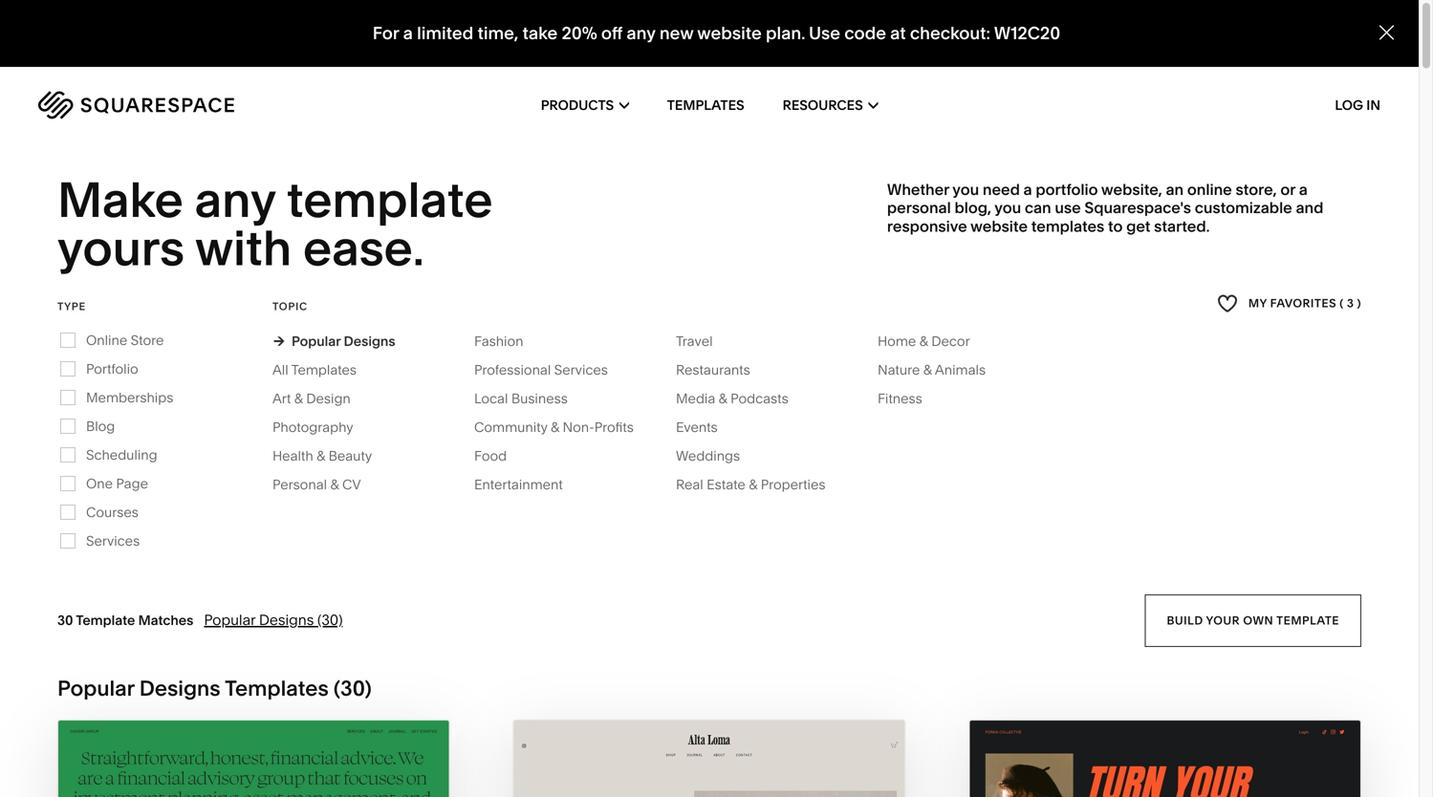 Task type: locate. For each thing, give the bounding box(es) containing it.
you left need
[[953, 180, 980, 199]]

2 horizontal spatial designs
[[344, 333, 396, 349]]

build your own template
[[1167, 614, 1340, 628]]

courses
[[86, 504, 139, 521]]

animals
[[935, 362, 986, 378]]

art
[[273, 391, 291, 407]]

weddings
[[676, 448, 741, 464]]

0 horizontal spatial services
[[86, 533, 140, 549]]

&
[[920, 333, 929, 349], [924, 362, 933, 378], [294, 391, 303, 407], [719, 391, 728, 407], [551, 419, 560, 436], [317, 448, 325, 464], [330, 477, 339, 493], [749, 477, 758, 493]]

favorites
[[1271, 296, 1337, 310]]

entertainment
[[474, 477, 563, 493]]

30 down (30)
[[341, 676, 365, 701]]

1 vertical spatial popular
[[204, 612, 256, 629]]

store,
[[1236, 180, 1278, 199]]

& right estate at bottom
[[749, 477, 758, 493]]

or
[[1281, 180, 1296, 199]]

whether you need a portfolio website, an online store, or a personal blog, you can use squarespace's customizable and responsive website templates to get started.
[[888, 180, 1324, 236]]

services up business
[[555, 362, 608, 378]]

a right for at the left of page
[[403, 23, 413, 44]]

non-
[[563, 419, 595, 436]]

community
[[474, 419, 548, 436]]

matches
[[138, 612, 194, 629]]

1 vertical spatial template
[[1277, 614, 1340, 628]]

entertainment link
[[474, 477, 582, 493]]

website down need
[[971, 217, 1028, 236]]

popular
[[292, 333, 341, 349], [204, 612, 256, 629], [57, 676, 134, 701]]

1 horizontal spatial you
[[995, 199, 1022, 217]]

fitness
[[878, 391, 923, 407]]

popular designs link
[[273, 333, 396, 349]]

type
[[57, 300, 86, 313]]

1 vertical spatial any
[[195, 170, 276, 230]]

0 horizontal spatial a
[[403, 23, 413, 44]]

w12c20
[[995, 23, 1061, 44]]

can
[[1025, 199, 1052, 217]]

website,
[[1102, 180, 1163, 199]]

templates up art & design 'link'
[[291, 362, 357, 378]]

& right the media
[[719, 391, 728, 407]]

memberships
[[86, 390, 173, 406]]

log             in
[[1336, 97, 1381, 113]]

1 horizontal spatial a
[[1024, 180, 1033, 199]]

online store
[[86, 332, 164, 348]]

health & beauty
[[273, 448, 372, 464]]

altaloma image
[[514, 721, 905, 798]]

0 vertical spatial website
[[698, 23, 762, 44]]

popular for popular designs
[[292, 333, 341, 349]]

0 horizontal spatial template
[[287, 170, 493, 230]]

all
[[273, 362, 289, 378]]

designs left (30)
[[259, 612, 314, 629]]

1 vertical spatial (
[[334, 676, 341, 701]]

30
[[57, 612, 73, 629], [341, 676, 365, 701]]

1 horizontal spatial any
[[627, 23, 656, 44]]

popular right matches
[[204, 612, 256, 629]]

0 vertical spatial 30
[[57, 612, 73, 629]]

& for animals
[[924, 362, 933, 378]]

limited
[[417, 23, 474, 44]]

get
[[1127, 217, 1151, 236]]

templates down the for a limited time, take 20% off any new website plan. use code at checkout: w12c20
[[667, 97, 745, 113]]

popular up the all templates
[[292, 333, 341, 349]]

at
[[891, 23, 907, 44]]

0 horizontal spatial 30
[[57, 612, 73, 629]]

0 vertical spatial (
[[1340, 296, 1345, 310]]

templates
[[667, 97, 745, 113], [291, 362, 357, 378], [225, 676, 329, 701]]

started.
[[1155, 217, 1210, 236]]

1 vertical spatial website
[[971, 217, 1028, 236]]

( down (30)
[[334, 676, 341, 701]]

popular down template
[[57, 676, 134, 701]]

properties
[[761, 477, 826, 493]]

templates down popular designs (30)
[[225, 676, 329, 701]]

( left 3 in the right top of the page
[[1340, 296, 1345, 310]]

products button
[[541, 67, 629, 143]]

0 vertical spatial any
[[627, 23, 656, 44]]

scheduling
[[86, 447, 157, 463]]

2 horizontal spatial popular
[[292, 333, 341, 349]]

popular for popular designs (30)
[[204, 612, 256, 629]]

my favorites ( 3 ) link
[[1218, 291, 1362, 316]]

a right or
[[1300, 180, 1308, 199]]

popular designs
[[292, 333, 396, 349]]

professional
[[474, 362, 551, 378]]

local business link
[[474, 391, 587, 407]]

& left non-
[[551, 419, 560, 436]]

checkout:
[[911, 23, 991, 44]]

1 horizontal spatial template
[[1277, 614, 1340, 628]]

estate
[[707, 477, 746, 493]]

an
[[1166, 180, 1184, 199]]

podcasts
[[731, 391, 789, 407]]

designs up the all templates link
[[344, 333, 396, 349]]

template
[[287, 170, 493, 230], [1277, 614, 1340, 628]]

& right health
[[317, 448, 325, 464]]

2 vertical spatial designs
[[139, 676, 221, 701]]

community & non-profits
[[474, 419, 634, 436]]

1 horizontal spatial designs
[[259, 612, 314, 629]]

0 vertical spatial popular
[[292, 333, 341, 349]]

0 horizontal spatial you
[[953, 180, 980, 199]]

0 vertical spatial )
[[1358, 296, 1362, 310]]

designs for popular designs
[[344, 333, 396, 349]]

you left can
[[995, 199, 1022, 217]]

1 vertical spatial services
[[86, 533, 140, 549]]

beauty
[[329, 448, 372, 464]]

1 vertical spatial )
[[365, 676, 372, 701]]

all templates
[[273, 362, 357, 378]]

2 vertical spatial popular
[[57, 676, 134, 701]]

template inside make any template yours with ease.
[[287, 170, 493, 230]]

1 horizontal spatial 30
[[341, 676, 365, 701]]

0 vertical spatial template
[[287, 170, 493, 230]]

designs down matches
[[139, 676, 221, 701]]

0 horizontal spatial designs
[[139, 676, 221, 701]]

1 horizontal spatial (
[[1340, 296, 1345, 310]]

0 vertical spatial templates
[[667, 97, 745, 113]]

1 horizontal spatial )
[[1358, 296, 1362, 310]]

& left cv
[[330, 477, 339, 493]]

portfolio
[[1036, 180, 1099, 199]]

30 left template
[[57, 612, 73, 629]]

popular designs templates ( 30 )
[[57, 676, 372, 701]]

design
[[306, 391, 351, 407]]

1 vertical spatial templates
[[291, 362, 357, 378]]

home & decor link
[[878, 333, 990, 349]]

0 horizontal spatial website
[[698, 23, 762, 44]]

code
[[845, 23, 887, 44]]

build your own template button
[[1145, 595, 1362, 647]]

one
[[86, 476, 113, 492]]

nature
[[878, 362, 921, 378]]

0 horizontal spatial popular
[[57, 676, 134, 701]]

& right nature
[[924, 362, 933, 378]]

cv
[[342, 477, 361, 493]]

need
[[983, 180, 1021, 199]]

art & design
[[273, 391, 351, 407]]

ease.
[[303, 218, 425, 278]]

you
[[953, 180, 980, 199], [995, 199, 1022, 217]]

)
[[1358, 296, 1362, 310], [365, 676, 372, 701]]

0 horizontal spatial )
[[365, 676, 372, 701]]

0 vertical spatial designs
[[344, 333, 396, 349]]

popular for popular designs templates ( 30 )
[[57, 676, 134, 701]]

decor
[[932, 333, 971, 349]]

0 horizontal spatial any
[[195, 170, 276, 230]]

services down courses
[[86, 533, 140, 549]]

photography
[[273, 419, 354, 436]]

website right new
[[698, 23, 762, 44]]

1 vertical spatial designs
[[259, 612, 314, 629]]

(30)
[[318, 612, 343, 629]]

fashion link
[[474, 333, 543, 349]]

make
[[57, 170, 183, 230]]

1 horizontal spatial website
[[971, 217, 1028, 236]]

real
[[676, 477, 704, 493]]

& right art
[[294, 391, 303, 407]]

website
[[698, 23, 762, 44], [971, 217, 1028, 236]]

(
[[1340, 296, 1345, 310], [334, 676, 341, 701]]

a right need
[[1024, 180, 1033, 199]]

& right home at the top of the page
[[920, 333, 929, 349]]

off
[[602, 23, 623, 44]]

0 vertical spatial services
[[555, 362, 608, 378]]

1 horizontal spatial popular
[[204, 612, 256, 629]]



Task type: describe. For each thing, give the bounding box(es) containing it.
popular designs (30) link
[[204, 612, 343, 629]]

blog
[[86, 418, 115, 435]]

use
[[809, 23, 841, 44]]

cadere image
[[58, 721, 449, 798]]

in
[[1367, 97, 1381, 113]]

& for decor
[[920, 333, 929, 349]]

designs for popular designs (30)
[[259, 612, 314, 629]]

squarespace logo image
[[38, 91, 234, 120]]

page
[[116, 476, 148, 492]]

restaurants
[[676, 362, 751, 378]]

photography link
[[273, 419, 373, 436]]

fitness link
[[878, 391, 942, 407]]

template
[[76, 612, 135, 629]]

weddings link
[[676, 448, 760, 464]]

health & beauty link
[[273, 448, 391, 464]]

2 horizontal spatial a
[[1300, 180, 1308, 199]]

use
[[1055, 199, 1082, 217]]

media & podcasts
[[676, 391, 789, 407]]

portfolio
[[86, 361, 138, 377]]

fashion
[[474, 333, 524, 349]]

professional services
[[474, 362, 608, 378]]

media
[[676, 391, 716, 407]]

1 horizontal spatial services
[[555, 362, 608, 378]]

build
[[1167, 614, 1204, 628]]

template inside button
[[1277, 614, 1340, 628]]

products
[[541, 97, 614, 113]]

& for non-
[[551, 419, 560, 436]]

popular designs (30)
[[204, 612, 343, 629]]

art & design link
[[273, 391, 370, 407]]

real estate & properties
[[676, 477, 826, 493]]

new
[[660, 23, 694, 44]]

to
[[1109, 217, 1123, 236]]

time,
[[478, 23, 519, 44]]

log             in link
[[1336, 97, 1381, 113]]

community & non-profits link
[[474, 419, 653, 436]]

my
[[1249, 296, 1268, 310]]

website inside whether you need a portfolio website, an online store, or a personal blog, you can use squarespace's customizable and responsive website templates to get started.
[[971, 217, 1028, 236]]

templates
[[1032, 217, 1105, 236]]

for a limited time, take 20% off any new website plan. use code at checkout: w12c20
[[373, 23, 1061, 44]]

local
[[474, 391, 508, 407]]

online
[[1188, 180, 1233, 199]]

squarespace's
[[1085, 199, 1192, 217]]

3
[[1348, 296, 1355, 310]]

with
[[195, 218, 292, 278]]

personal
[[273, 477, 327, 493]]

store
[[131, 332, 164, 348]]

my favorites ( 3 )
[[1249, 296, 1362, 310]]

media & podcasts link
[[676, 391, 808, 407]]

nature & animals link
[[878, 362, 1005, 378]]

yours
[[57, 218, 185, 278]]

30 template matches
[[57, 612, 194, 629]]

designs for popular designs templates ( 30 )
[[139, 676, 221, 701]]

& for podcasts
[[719, 391, 728, 407]]

business
[[512, 391, 568, 407]]

& for cv
[[330, 477, 339, 493]]

20%
[[562, 23, 598, 44]]

log
[[1336, 97, 1364, 113]]

blog,
[[955, 199, 992, 217]]

& for design
[[294, 391, 303, 407]]

any inside make any template yours with ease.
[[195, 170, 276, 230]]

forma image
[[970, 721, 1361, 798]]

home
[[878, 333, 917, 349]]

all templates link
[[273, 362, 376, 378]]

personal & cv link
[[273, 477, 380, 493]]

travel
[[676, 333, 713, 349]]

customizable
[[1195, 199, 1293, 217]]

topic
[[273, 300, 308, 313]]

plan.
[[766, 23, 806, 44]]

2 vertical spatial templates
[[225, 676, 329, 701]]

food link
[[474, 448, 526, 464]]

professional services link
[[474, 362, 627, 378]]

make any template yours with ease. main content
[[0, 0, 1434, 798]]

events
[[676, 419, 718, 436]]

profits
[[595, 419, 634, 436]]

restaurants link
[[676, 362, 770, 378]]

0 horizontal spatial (
[[334, 676, 341, 701]]

take
[[523, 23, 558, 44]]

& for beauty
[[317, 448, 325, 464]]

resources button
[[783, 67, 878, 143]]

templates link
[[667, 67, 745, 143]]

for
[[373, 23, 399, 44]]

health
[[273, 448, 313, 464]]

home & decor
[[878, 333, 971, 349]]

1 vertical spatial 30
[[341, 676, 365, 701]]

one page
[[86, 476, 148, 492]]



Task type: vqa. For each thing, say whether or not it's contained in the screenshot.
Media
yes



